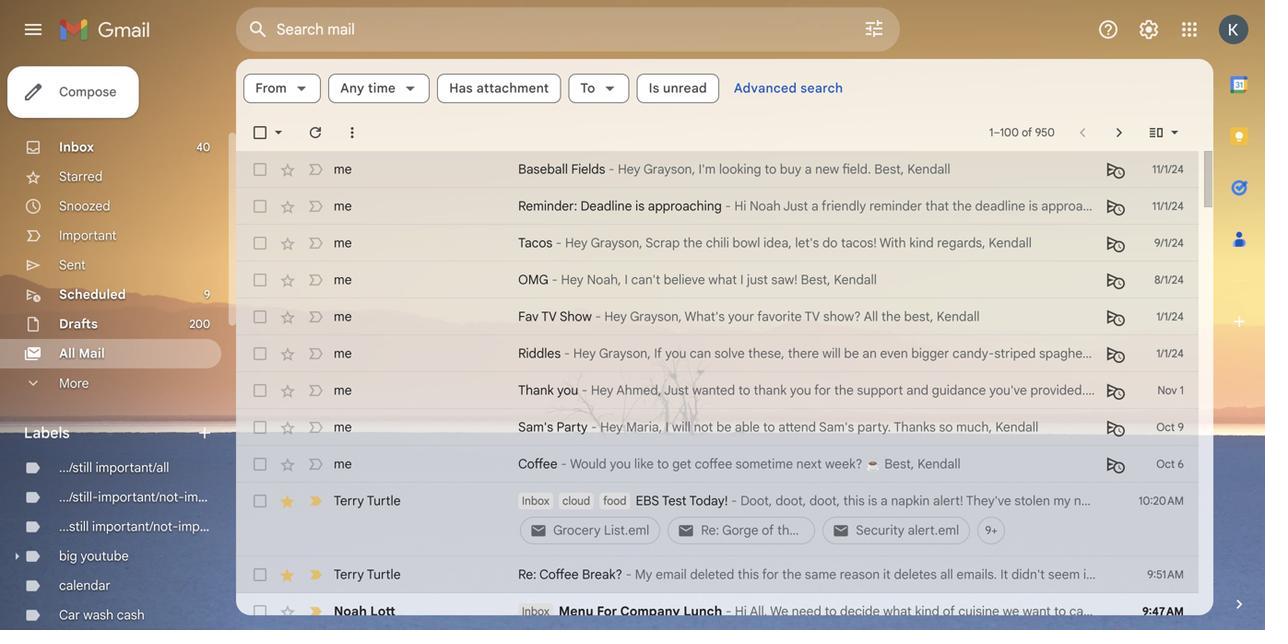 Task type: locate. For each thing, give the bounding box(es) containing it.
1 vertical spatial the
[[882, 309, 901, 325]]

sent link
[[59, 257, 86, 273]]

tv left show?
[[805, 309, 820, 325]]

able
[[735, 420, 760, 436]]

calendar link
[[59, 578, 110, 594]]

0 vertical spatial 9
[[204, 288, 210, 302]]

1 vertical spatial oct
[[1157, 458, 1175, 472]]

oct
[[1157, 421, 1175, 435], [1157, 458, 1175, 472]]

2 horizontal spatial i
[[740, 272, 744, 288]]

0 horizontal spatial you
[[557, 383, 578, 399]]

show
[[560, 309, 592, 325]]

grayson, left i'm
[[644, 161, 695, 178]]

0 horizontal spatial re:
[[518, 567, 537, 583]]

important link
[[59, 228, 117, 244]]

main content containing from
[[236, 59, 1214, 631]]

0 horizontal spatial sam's
[[518, 420, 553, 436]]

grayson,
[[644, 161, 695, 178], [591, 235, 643, 251], [630, 309, 682, 325]]

1 vertical spatial 11/1/24
[[1153, 200, 1184, 214]]

8 me from the top
[[334, 420, 352, 436]]

0 vertical spatial turtle
[[367, 493, 401, 510]]

1 horizontal spatial sam's
[[819, 420, 854, 436]]

inbox left menu
[[522, 605, 550, 619]]

9/1/24
[[1154, 237, 1184, 250]]

can't
[[631, 272, 660, 288]]

1
[[1180, 384, 1184, 398]]

1/1/24 up the nov 1 at right
[[1157, 347, 1184, 361]]

inbox link
[[59, 139, 94, 155]]

1 horizontal spatial 9
[[1178, 421, 1184, 435]]

best, right ☕ image in the right bottom of the page
[[885, 457, 914, 473]]

2 1/1/24 from the top
[[1157, 347, 1184, 361]]

from
[[255, 80, 287, 96]]

starred link
[[59, 169, 103, 185]]

important/all
[[96, 460, 169, 476]]

- right tacos
[[556, 235, 562, 251]]

hey down "noah,"
[[605, 309, 627, 325]]

- right fields at the top of page
[[609, 161, 615, 178]]

inbox left cloud
[[522, 495, 550, 509]]

0 horizontal spatial i
[[625, 272, 628, 288]]

inbox inside "inbox menu for company lunch -"
[[522, 605, 550, 619]]

1 vertical spatial terry
[[334, 567, 364, 583]]

2 turtle from the top
[[367, 567, 401, 583]]

coffee down party
[[518, 457, 558, 473]]

4 row from the top
[[236, 262, 1199, 299]]

you left like
[[610, 457, 631, 473]]

terry turtle for 9:51 am
[[334, 567, 401, 583]]

2 me from the top
[[334, 198, 352, 214]]

me for riddles -
[[334, 346, 352, 362]]

noah,
[[587, 272, 621, 288]]

regards,
[[937, 235, 986, 251]]

the left 'chili'
[[683, 235, 703, 251]]

more image
[[343, 124, 362, 142]]

4 me from the top
[[334, 272, 352, 288]]

9 up 200
[[204, 288, 210, 302]]

2 terry from the top
[[334, 567, 364, 583]]

0 horizontal spatial the
[[683, 235, 703, 251]]

main content
[[236, 59, 1214, 631]]

1 vertical spatial 1/1/24
[[1157, 347, 1184, 361]]

1/1/24
[[1157, 310, 1184, 324], [1157, 347, 1184, 361]]

1 row from the top
[[236, 151, 1199, 188]]

coffee
[[518, 457, 558, 473], [540, 567, 579, 583]]

i left can't
[[625, 272, 628, 288]]

cloud
[[562, 495, 590, 509]]

1 vertical spatial coffee
[[540, 567, 579, 583]]

1 terry from the top
[[334, 493, 364, 510]]

advanced search
[[734, 80, 843, 96]]

security
[[856, 523, 905, 539]]

1 vertical spatial 9
[[1178, 421, 1184, 435]]

0 vertical spatial oct
[[1157, 421, 1175, 435]]

5 me from the top
[[334, 309, 352, 325]]

0 vertical spatial 1/1/24
[[1157, 310, 1184, 324]]

2 vertical spatial the
[[777, 523, 797, 539]]

i left will
[[666, 420, 669, 436]]

2 terry turtle from the top
[[334, 567, 401, 583]]

inbox
[[59, 139, 94, 155], [522, 495, 550, 509], [522, 605, 550, 619]]

important up ...still important/not-important
[[184, 490, 242, 506]]

all right show?
[[864, 309, 878, 325]]

6 me from the top
[[334, 346, 352, 362]]

important/not- down .../still-important/not-important
[[92, 519, 178, 535]]

sam's up 'week?'
[[819, 420, 854, 436]]

coffee up menu
[[540, 567, 579, 583]]

tv right fav
[[541, 309, 557, 325]]

settings image
[[1138, 18, 1160, 41]]

deadline
[[581, 198, 632, 214]]

- inside cell
[[731, 493, 737, 510]]

important/not- for .../still-
[[98, 490, 184, 506]]

me for fav tv show - hey grayson, what's your favorite tv show? all the best, kendall
[[334, 309, 352, 325]]

2 vertical spatial inbox
[[522, 605, 550, 619]]

1/1/24 down the 8/1/24
[[1157, 310, 1184, 324]]

1 11/1/24 from the top
[[1153, 163, 1184, 177]]

the left the best,
[[882, 309, 901, 325]]

2 horizontal spatial the
[[882, 309, 901, 325]]

1 vertical spatial you
[[610, 457, 631, 473]]

get
[[672, 457, 692, 473]]

to right able at the right bottom of the page
[[763, 420, 775, 436]]

0 horizontal spatial 9
[[204, 288, 210, 302]]

9:47 am
[[1143, 605, 1184, 619]]

1 vertical spatial important
[[178, 519, 236, 535]]

big
[[59, 549, 77, 565]]

nov
[[1158, 384, 1177, 398]]

all mail link
[[59, 346, 105, 362]]

snoozed
[[59, 198, 110, 214]]

important/not- up the ...still important/not-important link
[[98, 490, 184, 506]]

cell
[[518, 492, 1107, 548]]

0 vertical spatial coffee
[[518, 457, 558, 473]]

grayson, down reminder: deadline is approaching - on the top of the page
[[591, 235, 643, 251]]

11/1/24 up 9/1/24
[[1153, 200, 1184, 214]]

thank
[[518, 383, 554, 399]]

1 vertical spatial turtle
[[367, 567, 401, 583]]

1 vertical spatial important/not-
[[92, 519, 178, 535]]

cash
[[117, 608, 145, 624]]

0 vertical spatial important/not-
[[98, 490, 184, 506]]

re: down the "today!"
[[701, 523, 719, 539]]

row containing noah lott
[[236, 594, 1199, 631]]

1 vertical spatial inbox
[[522, 495, 550, 509]]

12 row from the top
[[236, 594, 1199, 631]]

None search field
[[236, 7, 900, 52]]

1 vertical spatial terry turtle
[[334, 567, 401, 583]]

menu
[[559, 604, 594, 620]]

the right of
[[777, 523, 797, 539]]

to
[[765, 161, 777, 178], [763, 420, 775, 436], [657, 457, 669, 473]]

7 me from the top
[[334, 383, 352, 399]]

inbox inside the labels navigation
[[59, 139, 94, 155]]

- left 'would'
[[561, 457, 567, 473]]

all mail
[[59, 346, 105, 362]]

buy
[[780, 161, 802, 178]]

1 horizontal spatial tv
[[805, 309, 820, 325]]

☕ image
[[866, 458, 881, 473]]

0 vertical spatial the
[[683, 235, 703, 251]]

coffee
[[695, 457, 732, 473]]

turtle
[[367, 493, 401, 510], [367, 567, 401, 583]]

youtube
[[81, 549, 129, 565]]

tab list
[[1214, 59, 1265, 564]]

1 1/1/24 from the top
[[1157, 310, 1184, 324]]

- up party
[[582, 383, 588, 399]]

0 vertical spatial terry turtle
[[334, 493, 401, 510]]

11/1/24 down toggle split pane mode icon
[[1153, 163, 1184, 177]]

oct for hey maria, i will not be able to attend sam's party. thanks so much, kendall
[[1157, 421, 1175, 435]]

0 vertical spatial inbox
[[59, 139, 94, 155]]

any
[[340, 80, 364, 96]]

me
[[334, 161, 352, 178], [334, 198, 352, 214], [334, 235, 352, 251], [334, 272, 352, 288], [334, 309, 352, 325], [334, 346, 352, 362], [334, 383, 352, 399], [334, 420, 352, 436], [334, 457, 352, 473]]

to
[[581, 80, 595, 96]]

0 vertical spatial to
[[765, 161, 777, 178]]

inbox menu for company lunch -
[[522, 604, 735, 620]]

11/1/24 for reminder: deadline is approaching -
[[1153, 200, 1184, 214]]

9
[[204, 288, 210, 302], [1178, 421, 1184, 435]]

party
[[557, 420, 588, 436]]

older image
[[1110, 124, 1129, 142]]

with
[[880, 235, 906, 251]]

let's
[[795, 235, 819, 251]]

re:
[[701, 523, 719, 539], [518, 567, 537, 583]]

3 row from the top
[[236, 225, 1199, 262]]

advanced search options image
[[856, 10, 893, 47]]

row
[[236, 151, 1199, 188], [236, 188, 1199, 225], [236, 225, 1199, 262], [236, 262, 1199, 299], [236, 299, 1199, 336], [236, 336, 1199, 373], [236, 373, 1199, 409], [236, 409, 1199, 446], [236, 446, 1199, 483], [236, 483, 1199, 557], [236, 557, 1199, 594], [236, 594, 1199, 631]]

any time button
[[328, 74, 430, 103]]

9+ button
[[985, 522, 998, 540]]

chili
[[706, 235, 729, 251]]

list.eml
[[604, 523, 649, 539]]

important down .../still-important/not-important
[[178, 519, 236, 535]]

noah
[[334, 604, 367, 620]]

1/1/24 for fav tv show - hey grayson, what's your favorite tv show? all the best, kendall
[[1157, 310, 1184, 324]]

terry for 9:51 am
[[334, 567, 364, 583]]

all left mail
[[59, 346, 75, 362]]

turtle for 9:51 am
[[367, 567, 401, 583]]

-
[[609, 161, 615, 178], [725, 198, 731, 214], [556, 235, 562, 251], [552, 272, 558, 288], [595, 309, 601, 325], [564, 346, 570, 362], [582, 383, 588, 399], [591, 420, 597, 436], [561, 457, 567, 473], [731, 493, 737, 510], [626, 567, 632, 583], [726, 604, 732, 620]]

unread
[[663, 80, 707, 96]]

0 vertical spatial 11/1/24
[[1153, 163, 1184, 177]]

grocery
[[553, 523, 601, 539]]

me for tacos - hey grayson, scrap the chili bowl idea, let's do tacos! with kind regards, kendall
[[334, 235, 352, 251]]

- right the "today!"
[[731, 493, 737, 510]]

oct down nov
[[1157, 421, 1175, 435]]

1 terry turtle from the top
[[334, 493, 401, 510]]

1 horizontal spatial re:
[[701, 523, 719, 539]]

6
[[1178, 458, 1184, 472]]

2 sam's from the left
[[819, 420, 854, 436]]

0 vertical spatial important
[[184, 490, 242, 506]]

food
[[603, 495, 627, 509]]

9 up 6
[[1178, 421, 1184, 435]]

None checkbox
[[251, 160, 269, 179], [251, 197, 269, 216], [251, 234, 269, 253], [251, 308, 269, 326], [251, 345, 269, 363], [251, 419, 269, 437], [251, 456, 269, 474], [251, 160, 269, 179], [251, 197, 269, 216], [251, 234, 269, 253], [251, 308, 269, 326], [251, 345, 269, 363], [251, 419, 269, 437], [251, 456, 269, 474]]

Search mail text field
[[277, 20, 812, 39]]

- would you like to get coffee sometime next week?
[[558, 457, 866, 473]]

you right thank
[[557, 383, 578, 399]]

0 horizontal spatial tv
[[541, 309, 557, 325]]

to button
[[569, 74, 630, 103]]

oct left 6
[[1157, 458, 1175, 472]]

cell containing ebs test today!
[[518, 492, 1107, 548]]

re: left the break?
[[518, 567, 537, 583]]

9 row from the top
[[236, 446, 1199, 483]]

1 vertical spatial all
[[59, 346, 75, 362]]

2 tv from the left
[[805, 309, 820, 325]]

would
[[570, 457, 607, 473]]

0 vertical spatial terry
[[334, 493, 364, 510]]

best, right "field."
[[875, 161, 904, 178]]

just
[[747, 272, 768, 288]]

toggle split pane mode image
[[1147, 124, 1166, 142]]

0 vertical spatial re:
[[701, 523, 719, 539]]

- right riddles
[[564, 346, 570, 362]]

next
[[797, 457, 822, 473]]

terry for 10:20 am
[[334, 493, 364, 510]]

best, right saw!
[[801, 272, 831, 288]]

i left just
[[740, 272, 744, 288]]

for
[[597, 604, 617, 620]]

None checkbox
[[251, 124, 269, 142], [251, 271, 269, 290], [251, 382, 269, 400], [251, 492, 269, 511], [251, 566, 269, 585], [251, 603, 269, 622], [251, 124, 269, 142], [251, 271, 269, 290], [251, 382, 269, 400], [251, 492, 269, 511], [251, 566, 269, 585], [251, 603, 269, 622]]

to left buy
[[765, 161, 777, 178]]

3 me from the top
[[334, 235, 352, 251]]

1 me from the top
[[334, 161, 352, 178]]

is unread
[[649, 80, 707, 96]]

gorge
[[722, 523, 759, 539]]

big youtube
[[59, 549, 129, 565]]

of
[[762, 523, 774, 539]]

0 vertical spatial all
[[864, 309, 878, 325]]

best,
[[875, 161, 904, 178], [801, 272, 831, 288], [885, 457, 914, 473]]

kendall right much,
[[996, 420, 1039, 436]]

- right the break?
[[626, 567, 632, 583]]

believe
[[664, 272, 705, 288]]

- right omg
[[552, 272, 558, 288]]

1 vertical spatial best,
[[801, 272, 831, 288]]

1 oct from the top
[[1157, 421, 1175, 435]]

important/not- for ...still
[[92, 519, 178, 535]]

sam's left party
[[518, 420, 553, 436]]

0 horizontal spatial all
[[59, 346, 75, 362]]

1 vertical spatial re:
[[518, 567, 537, 583]]

new
[[815, 161, 839, 178]]

to left get
[[657, 457, 669, 473]]

grayson, down can't
[[630, 309, 682, 325]]

omg
[[518, 272, 549, 288]]

i
[[625, 272, 628, 288], [740, 272, 744, 288], [666, 420, 669, 436]]

2 oct from the top
[[1157, 458, 1175, 472]]

2 11/1/24 from the top
[[1153, 200, 1184, 214]]

1 turtle from the top
[[367, 493, 401, 510]]

terry
[[334, 493, 364, 510], [334, 567, 364, 583]]

oct 6
[[1157, 458, 1184, 472]]

important for ...still important/not-important
[[178, 519, 236, 535]]

refresh image
[[306, 124, 325, 142]]

inbox up 'starred' link
[[59, 139, 94, 155]]

sometime
[[736, 457, 793, 473]]

time
[[368, 80, 396, 96]]

scrap
[[646, 235, 680, 251]]

idea,
[[764, 235, 792, 251]]



Task type: describe. For each thing, give the bounding box(es) containing it.
will
[[672, 420, 691, 436]]

8 row from the top
[[236, 409, 1199, 446]]

9 inside the labels navigation
[[204, 288, 210, 302]]

wash
[[83, 608, 113, 624]]

drafts link
[[59, 316, 98, 332]]

...still
[[59, 519, 89, 535]]

baseball
[[518, 161, 568, 178]]

- right lunch at the right bottom
[[726, 604, 732, 620]]

labels navigation
[[0, 59, 242, 631]]

0 vertical spatial you
[[557, 383, 578, 399]]

riddles -
[[518, 346, 573, 362]]

alert.eml
[[908, 523, 959, 539]]

ebs test today! -
[[636, 493, 741, 510]]

6 row from the top
[[236, 336, 1199, 373]]

a
[[805, 161, 812, 178]]

2 row from the top
[[236, 188, 1199, 225]]

oct for would you like to get coffee sometime next week?
[[1157, 458, 1175, 472]]

11/1/24 for baseball fields - hey grayson, i'm looking to buy a new field. best, kendall
[[1153, 163, 1184, 177]]

fav tv show - hey grayson, what's your favorite tv show? all the best, kendall
[[518, 309, 980, 325]]

advanced
[[734, 80, 797, 96]]

1 vertical spatial grayson,
[[591, 235, 643, 251]]

terry turtle for 10:20 am
[[334, 493, 401, 510]]

field.
[[842, 161, 871, 178]]

company
[[620, 604, 680, 620]]

me for baseball fields - hey grayson, i'm looking to buy a new field. best, kendall
[[334, 161, 352, 178]]

tacos
[[518, 235, 553, 251]]

has attachment
[[449, 80, 549, 96]]

me for thank you -
[[334, 383, 352, 399]]

tacos - hey grayson, scrap the chili bowl idea, let's do tacos! with kind regards, kendall
[[518, 235, 1032, 251]]

0 vertical spatial grayson,
[[644, 161, 695, 178]]

1/1/24 for riddles -
[[1157, 347, 1184, 361]]

lunch
[[684, 604, 723, 620]]

...still important/not-important link
[[59, 519, 236, 535]]

test
[[662, 493, 687, 510]]

re: for re: gorge of the jungle.eml
[[701, 523, 719, 539]]

bowl
[[733, 235, 760, 251]]

search
[[801, 80, 843, 96]]

scheduled link
[[59, 287, 126, 303]]

security alert.eml
[[856, 523, 959, 539]]

important
[[59, 228, 117, 244]]

1 horizontal spatial the
[[777, 523, 797, 539]]

kind
[[910, 235, 934, 251]]

200
[[190, 318, 210, 332]]

7 row from the top
[[236, 373, 1199, 409]]

9+
[[985, 524, 998, 538]]

any time
[[340, 80, 396, 96]]

omg - hey noah, i can't believe what i just saw! best, kendall
[[518, 272, 877, 288]]

kendall right the best,
[[937, 309, 980, 325]]

fav
[[518, 309, 539, 325]]

2 vertical spatial grayson,
[[630, 309, 682, 325]]

show?
[[823, 309, 861, 325]]

big youtube link
[[59, 549, 129, 565]]

saw!
[[771, 272, 798, 288]]

maria,
[[626, 420, 662, 436]]

11 row from the top
[[236, 557, 1199, 594]]

week?
[[825, 457, 863, 473]]

1 vertical spatial to
[[763, 420, 775, 436]]

car wash cash link
[[59, 608, 145, 624]]

best, kendall
[[881, 457, 961, 473]]

thank you -
[[518, 383, 591, 399]]

important for .../still-important/not-important
[[184, 490, 242, 506]]

not
[[694, 420, 713, 436]]

5 row from the top
[[236, 299, 1199, 336]]

i'm
[[699, 161, 716, 178]]

noah lott
[[334, 604, 396, 620]]

re: gorge of the jungle.eml
[[701, 523, 863, 539]]

riddles
[[518, 346, 561, 362]]

has
[[449, 80, 473, 96]]

today!
[[690, 493, 728, 510]]

much,
[[956, 420, 992, 436]]

gmail image
[[59, 11, 160, 48]]

1 horizontal spatial i
[[666, 420, 669, 436]]

kendall right regards,
[[989, 235, 1032, 251]]

lott
[[370, 604, 396, 620]]

me for reminder: deadline is approaching -
[[334, 198, 352, 214]]

.../still important/all link
[[59, 460, 169, 476]]

oct 9
[[1157, 421, 1184, 435]]

9 inside 'row'
[[1178, 421, 1184, 435]]

9:51 am
[[1147, 569, 1184, 582]]

.../still-important/not-important
[[59, 490, 242, 506]]

hey left maria,
[[600, 420, 623, 436]]

10 row from the top
[[236, 483, 1199, 557]]

me for omg - hey noah, i can't believe what i just saw! best, kendall
[[334, 272, 352, 288]]

kendall down the so
[[918, 457, 961, 473]]

.../still-important/not-important link
[[59, 490, 242, 506]]

hey up reminder: deadline is approaching - on the top of the page
[[618, 161, 641, 178]]

has attachment button
[[437, 74, 561, 103]]

2 vertical spatial to
[[657, 457, 669, 473]]

1 horizontal spatial you
[[610, 457, 631, 473]]

mail
[[79, 346, 105, 362]]

labels heading
[[24, 424, 196, 443]]

grocery list.eml
[[553, 523, 649, 539]]

0 vertical spatial best,
[[875, 161, 904, 178]]

kendall right "field."
[[908, 161, 951, 178]]

ebs
[[636, 493, 659, 510]]

what
[[709, 272, 737, 288]]

attachment
[[477, 80, 549, 96]]

compose button
[[7, 66, 139, 118]]

calendar
[[59, 578, 110, 594]]

do
[[823, 235, 838, 251]]

reminder:
[[518, 198, 577, 214]]

main menu image
[[22, 18, 44, 41]]

2 vertical spatial best,
[[885, 457, 914, 473]]

hey left "noah,"
[[561, 272, 584, 288]]

attend
[[778, 420, 816, 436]]

re: coffee break? -
[[518, 567, 635, 583]]

me for sam's party - hey maria, i will not be able to attend sam's party. thanks so much, kendall
[[334, 420, 352, 436]]

1 sam's from the left
[[518, 420, 553, 436]]

re: for re: coffee break? -
[[518, 567, 537, 583]]

turtle for 10:20 am
[[367, 493, 401, 510]]

1 horizontal spatial all
[[864, 309, 878, 325]]

search mail image
[[242, 13, 275, 46]]

9 me from the top
[[334, 457, 352, 473]]

- down baseball fields - hey grayson, i'm looking to buy a new field. best, kendall
[[725, 198, 731, 214]]

.../still-
[[59, 490, 98, 506]]

your
[[728, 309, 754, 325]]

hey right tacos
[[565, 235, 588, 251]]

compose
[[59, 84, 117, 100]]

- right show
[[595, 309, 601, 325]]

so
[[939, 420, 953, 436]]

is unread button
[[637, 74, 719, 103]]

jungle.eml
[[799, 523, 863, 539]]

kendall down tacos!
[[834, 272, 877, 288]]

sent
[[59, 257, 86, 273]]

all inside the labels navigation
[[59, 346, 75, 362]]

be
[[717, 420, 732, 436]]

1 tv from the left
[[541, 309, 557, 325]]

snoozed link
[[59, 198, 110, 214]]

tacos!
[[841, 235, 877, 251]]

is
[[649, 80, 660, 96]]

- right party
[[591, 420, 597, 436]]

nov 1
[[1158, 384, 1184, 398]]



Task type: vqa. For each thing, say whether or not it's contained in the screenshot.
the Trash
no



